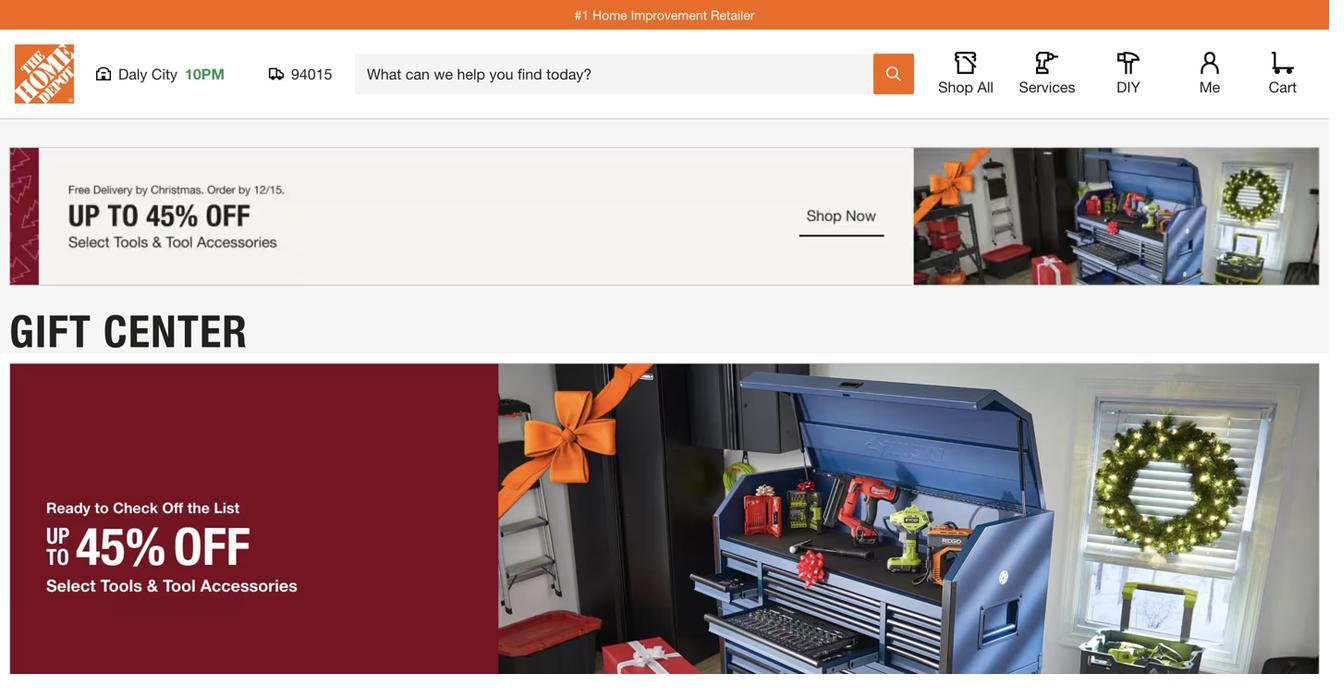 Task type: vqa. For each thing, say whether or not it's contained in the screenshot.
'services' 'button'
yes



Task type: describe. For each thing, give the bounding box(es) containing it.
#1
[[575, 7, 589, 22]]

the home depot logo image
[[15, 44, 74, 104]]

center
[[103, 305, 248, 358]]

daly
[[118, 65, 147, 83]]

shop
[[939, 78, 974, 96]]

me button
[[1181, 52, 1240, 96]]

cart link
[[1263, 52, 1304, 96]]

home
[[593, 7, 628, 22]]

retailer
[[711, 7, 755, 22]]

services
[[1020, 78, 1076, 96]]

#1 home improvement retailer
[[575, 7, 755, 22]]

shop all button
[[937, 52, 996, 96]]

94015
[[291, 65, 332, 83]]

shop all
[[939, 78, 994, 96]]

daly city 10pm
[[118, 65, 225, 83]]

diy button
[[1100, 52, 1159, 96]]



Task type: locate. For each thing, give the bounding box(es) containing it.
all
[[978, 78, 994, 96]]

What can we help you find today? search field
[[367, 55, 873, 93]]

gift
[[9, 305, 92, 358]]

city
[[152, 65, 178, 83]]

services button
[[1018, 52, 1077, 96]]

improvement
[[631, 7, 708, 22]]

cart
[[1270, 78, 1298, 96]]

94015 button
[[269, 65, 333, 83]]

diy
[[1117, 78, 1141, 96]]

10pm
[[185, 65, 225, 83]]

me
[[1200, 78, 1221, 96]]

sponsored banner image
[[9, 147, 1321, 286]]

gift center
[[9, 305, 248, 358]]

ready to check off the list. up to 45% off select tools & tool accessories image
[[9, 363, 1321, 674]]



